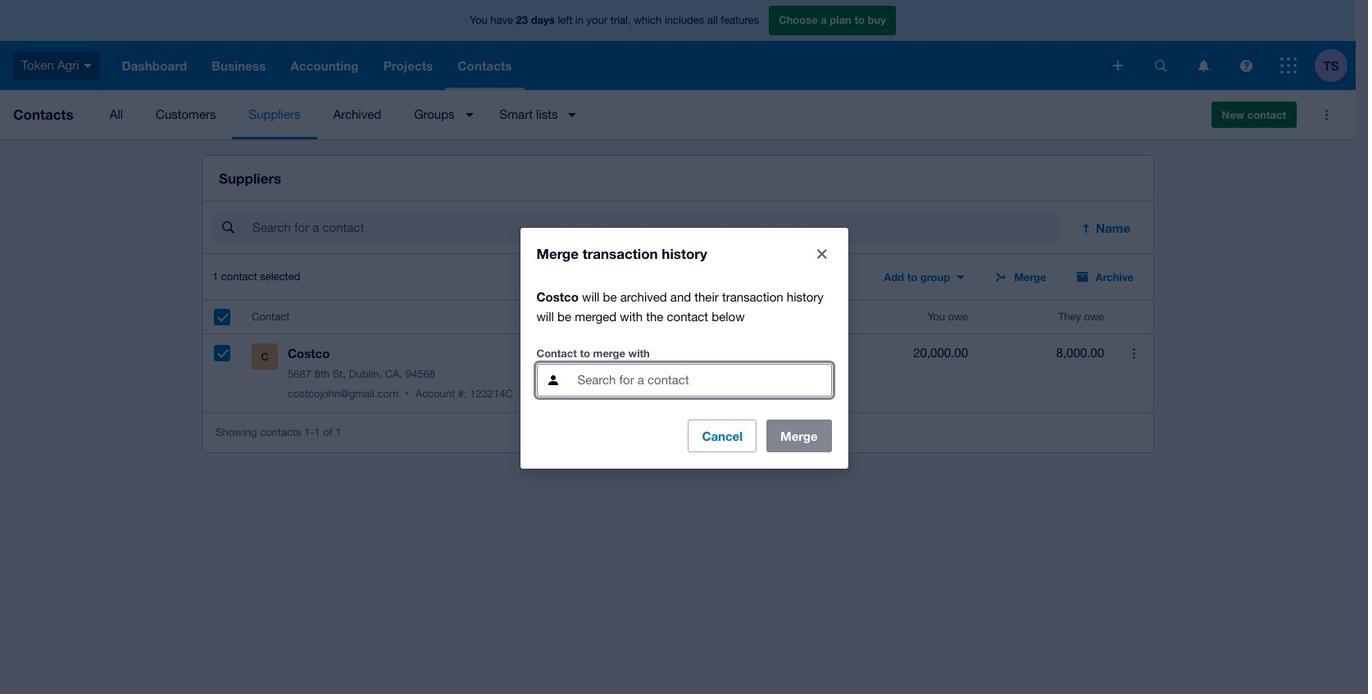 Task type: describe. For each thing, give the bounding box(es) containing it.
you owe
[[928, 311, 968, 323]]

customers
[[156, 107, 216, 121]]

2 horizontal spatial svg image
[[1198, 59, 1209, 72]]

selected
[[260, 271, 300, 283]]

close button
[[806, 237, 838, 270]]

choose
[[779, 13, 818, 26]]

showing
[[216, 427, 257, 439]]

1 horizontal spatial 1
[[314, 427, 320, 439]]

0 horizontal spatial svg image
[[1113, 61, 1123, 71]]

8,000.00 link
[[1057, 344, 1104, 363]]

token
[[21, 58, 54, 72]]

they owe
[[1058, 311, 1104, 323]]

archived button
[[317, 90, 398, 139]]

new contact button
[[1211, 102, 1297, 128]]

8,000.00
[[1057, 346, 1104, 360]]

8th
[[314, 368, 330, 381]]

merge for transaction
[[537, 245, 579, 262]]

0 horizontal spatial history
[[662, 245, 707, 262]]

their
[[695, 290, 719, 304]]

23
[[516, 13, 528, 26]]

smart lists
[[500, 107, 558, 121]]

archived
[[333, 107, 381, 121]]

which
[[634, 14, 662, 26]]

#:
[[458, 388, 467, 400]]

merge for merge button associated with add to group
[[1014, 271, 1047, 284]]

you for you owe
[[928, 311, 945, 323]]

contact inside will be archived and their transaction history will be merged with the contact below
[[667, 310, 709, 323]]

you have 23 days left in your trial, which includes all features
[[470, 13, 759, 26]]

menu containing all
[[93, 90, 1198, 139]]

a
[[821, 13, 827, 26]]

with inside will be archived and their transaction history will be merged with the contact below
[[620, 310, 643, 323]]

ts button
[[1315, 41, 1356, 90]]

transaction inside will be archived and their transaction history will be merged with the contact below
[[722, 290, 784, 304]]

suppliers inside 'suppliers' button
[[249, 107, 301, 121]]

1 horizontal spatial merge
[[781, 428, 818, 443]]

to for contact to merge with
[[580, 346, 590, 360]]

contacts
[[260, 427, 301, 439]]

the
[[646, 310, 664, 323]]

ca,
[[385, 368, 403, 381]]

costco for costco 5687 8th st, dublin, ca, 94568 costcojohn@gmail.com • account #: 123214c
[[288, 346, 330, 361]]

account
[[415, 388, 455, 400]]

contact to merge with
[[537, 346, 650, 360]]

ts banner
[[0, 0, 1356, 90]]

smart lists button
[[483, 90, 587, 139]]

Search for a contact field
[[251, 213, 1060, 244]]

archive
[[1096, 271, 1134, 284]]

lists
[[536, 107, 558, 121]]

2 horizontal spatial 1
[[335, 427, 341, 439]]

contact for new
[[1248, 108, 1286, 121]]

token agri
[[21, 58, 79, 72]]

they
[[1058, 311, 1082, 323]]

owe for they owe
[[1085, 311, 1104, 323]]

close image
[[817, 249, 827, 259]]

buy
[[868, 13, 886, 26]]

c
[[261, 350, 269, 363]]

groups
[[414, 107, 455, 121]]

all
[[708, 14, 718, 26]]

1 horizontal spatial svg image
[[1155, 59, 1167, 72]]



Task type: vqa. For each thing, say whether or not it's contained in the screenshot.
Smart lists BUTTON
yes



Task type: locate. For each thing, give the bounding box(es) containing it.
st,
[[333, 368, 346, 381]]

history inside will be archived and their transaction history will be merged with the contact below
[[787, 290, 824, 304]]

smart
[[500, 107, 533, 121]]

1 horizontal spatial contact
[[537, 346, 577, 360]]

1 vertical spatial to
[[907, 271, 918, 284]]

with right 'merge'
[[629, 346, 650, 360]]

contact up c at the left bottom of the page
[[252, 311, 290, 323]]

1 vertical spatial costco
[[288, 346, 330, 361]]

you for you have 23 days left in your trial, which includes all features
[[470, 14, 488, 26]]

0 horizontal spatial to
[[580, 346, 590, 360]]

2 vertical spatial contact
[[667, 310, 709, 323]]

0 vertical spatial will
[[582, 290, 600, 304]]

costcojohn@gmail.com
[[288, 388, 399, 400]]

be left merged
[[558, 310, 571, 323]]

with
[[620, 310, 643, 323], [629, 346, 650, 360]]

1 contact selected
[[212, 271, 300, 283]]

1 horizontal spatial will
[[582, 290, 600, 304]]

transaction down search for a contact field
[[583, 245, 658, 262]]

1 horizontal spatial history
[[787, 290, 824, 304]]

owe
[[948, 311, 968, 323], [1085, 311, 1104, 323]]

to
[[855, 13, 865, 26], [907, 271, 918, 284], [580, 346, 590, 360]]

ts
[[1324, 58, 1339, 73]]

1 horizontal spatial be
[[603, 290, 617, 304]]

all button
[[93, 90, 139, 139]]

and
[[671, 290, 691, 304]]

new contact
[[1222, 108, 1286, 121]]

trial,
[[611, 14, 631, 26]]

1 vertical spatial merge
[[1014, 271, 1047, 284]]

merge
[[537, 245, 579, 262], [1014, 271, 1047, 284], [781, 428, 818, 443]]

0 horizontal spatial 1
[[212, 271, 218, 283]]

1 horizontal spatial owe
[[1085, 311, 1104, 323]]

history down search for a contact field
[[662, 245, 707, 262]]

you inside contact list table element
[[928, 311, 945, 323]]

20,000.00 link
[[914, 344, 968, 363]]

history
[[662, 245, 707, 262], [787, 290, 824, 304]]

1 left selected
[[212, 271, 218, 283]]

costco inside the costco 5687 8th st, dublin, ca, 94568 costcojohn@gmail.com • account #: 123214c
[[288, 346, 330, 361]]

0 horizontal spatial will
[[537, 310, 554, 323]]

to inside 'add to group' popup button
[[907, 271, 918, 284]]

will be archived and their transaction history will be merged with the contact below
[[537, 290, 824, 323]]

0 vertical spatial merge button
[[985, 264, 1056, 290]]

dublin,
[[349, 368, 382, 381]]

merge left archive button
[[1014, 271, 1047, 284]]

0 horizontal spatial owe
[[948, 311, 968, 323]]

will left merged
[[537, 310, 554, 323]]

contact right new
[[1248, 108, 1286, 121]]

of
[[323, 427, 333, 439]]

contact
[[1248, 108, 1286, 121], [221, 271, 257, 283], [667, 310, 709, 323]]

0 horizontal spatial svg image
[[83, 64, 91, 68]]

2 horizontal spatial merge
[[1014, 271, 1047, 284]]

1 vertical spatial with
[[629, 346, 650, 360]]

0 vertical spatial with
[[620, 310, 643, 323]]

customers button
[[139, 90, 232, 139]]

transaction
[[583, 245, 658, 262], [722, 290, 784, 304]]

contact for contact to merge with
[[537, 346, 577, 360]]

transaction up below
[[722, 290, 784, 304]]

0 horizontal spatial be
[[558, 310, 571, 323]]

contact list table element
[[203, 301, 1154, 413]]

0 horizontal spatial transaction
[[583, 245, 658, 262]]

123214c
[[470, 388, 513, 400]]

merge button for cancel
[[767, 419, 832, 452]]

with down "archived"
[[620, 310, 643, 323]]

costco inside merge transaction history dialog
[[537, 289, 579, 304]]

1 vertical spatial merge button
[[767, 419, 832, 452]]

0 horizontal spatial you
[[470, 14, 488, 26]]

contact left 'merge'
[[537, 346, 577, 360]]

2 vertical spatial to
[[580, 346, 590, 360]]

2 vertical spatial merge
[[781, 428, 818, 443]]

to left the buy at the top of page
[[855, 13, 865, 26]]

1 owe from the left
[[948, 311, 968, 323]]

costco up 5687
[[288, 346, 330, 361]]

0 horizontal spatial costco
[[288, 346, 330, 361]]

1
[[212, 271, 218, 283], [314, 427, 320, 439], [335, 427, 341, 439]]

5687
[[288, 368, 312, 381]]

merge button
[[985, 264, 1056, 290], [767, 419, 832, 452]]

0 horizontal spatial merge
[[537, 245, 579, 262]]

features
[[721, 14, 759, 26]]

name button
[[1070, 212, 1144, 245]]

2 horizontal spatial contact
[[1248, 108, 1286, 121]]

svg image
[[1155, 59, 1167, 72], [1198, 59, 1209, 72], [83, 64, 91, 68]]

owe for you owe
[[948, 311, 968, 323]]

be
[[603, 290, 617, 304], [558, 310, 571, 323]]

1 vertical spatial transaction
[[722, 290, 784, 304]]

contact inside merge transaction history dialog
[[537, 346, 577, 360]]

1 horizontal spatial svg image
[[1240, 59, 1252, 72]]

groups button
[[398, 90, 483, 139]]

in
[[575, 14, 584, 26]]

you
[[470, 14, 488, 26], [928, 311, 945, 323]]

to right add
[[907, 271, 918, 284]]

contact inside button
[[1248, 108, 1286, 121]]

to inside merge transaction history dialog
[[580, 346, 590, 360]]

history down close image
[[787, 290, 824, 304]]

merge button for add to group
[[985, 264, 1056, 290]]

contact left selected
[[221, 271, 257, 283]]

contacts
[[13, 106, 74, 123]]

•
[[405, 388, 409, 400]]

owe up 20,000.00
[[948, 311, 968, 323]]

94568
[[406, 368, 435, 381]]

merge transaction history dialog
[[520, 228, 848, 469]]

2 horizontal spatial svg image
[[1281, 57, 1297, 74]]

1 vertical spatial contact
[[537, 346, 577, 360]]

0 vertical spatial to
[[855, 13, 865, 26]]

to left 'merge'
[[580, 346, 590, 360]]

1 horizontal spatial merge button
[[985, 264, 1056, 290]]

merge right cancel
[[781, 428, 818, 443]]

suppliers button
[[232, 90, 317, 139]]

add to group button
[[874, 264, 975, 290]]

contact
[[252, 311, 290, 323], [537, 346, 577, 360]]

0 horizontal spatial contact
[[221, 271, 257, 283]]

1 right of
[[335, 427, 341, 439]]

showing contacts 1-1 of 1
[[216, 427, 341, 439]]

will
[[582, 290, 600, 304], [537, 310, 554, 323]]

days
[[531, 13, 555, 26]]

svg image
[[1281, 57, 1297, 74], [1240, 59, 1252, 72], [1113, 61, 1123, 71]]

0 vertical spatial be
[[603, 290, 617, 304]]

costco for costco
[[537, 289, 579, 304]]

choose a plan to buy
[[779, 13, 886, 26]]

2 owe from the left
[[1085, 311, 1104, 323]]

token agri button
[[0, 41, 110, 90]]

below
[[712, 310, 745, 323]]

1 vertical spatial history
[[787, 290, 824, 304]]

0 horizontal spatial merge button
[[767, 419, 832, 452]]

merged
[[575, 310, 617, 323]]

1 vertical spatial contact
[[221, 271, 257, 283]]

costco
[[537, 289, 579, 304], [288, 346, 330, 361]]

all
[[110, 107, 123, 121]]

merge up merged
[[537, 245, 579, 262]]

will up merged
[[582, 290, 600, 304]]

0 vertical spatial contact
[[1248, 108, 1286, 121]]

add to group
[[884, 271, 950, 284]]

contact for 1
[[221, 271, 257, 283]]

1-
[[304, 427, 314, 439]]

Contact to merge with field
[[576, 364, 831, 396]]

0 vertical spatial you
[[470, 14, 488, 26]]

0 vertical spatial history
[[662, 245, 707, 262]]

1 horizontal spatial to
[[855, 13, 865, 26]]

costco up merged
[[537, 289, 579, 304]]

1 horizontal spatial costco
[[537, 289, 579, 304]]

you left have at left top
[[470, 14, 488, 26]]

0 vertical spatial contact
[[252, 311, 290, 323]]

merge
[[593, 346, 626, 360]]

have
[[491, 14, 513, 26]]

contact for contact
[[252, 311, 290, 323]]

archive button
[[1066, 264, 1144, 290]]

1 horizontal spatial contact
[[667, 310, 709, 323]]

0 vertical spatial costco
[[537, 289, 579, 304]]

1 vertical spatial be
[[558, 310, 571, 323]]

your
[[587, 14, 608, 26]]

owe right they
[[1085, 311, 1104, 323]]

suppliers
[[249, 107, 301, 121], [219, 170, 281, 187]]

cancel
[[702, 428, 743, 443]]

archived
[[620, 290, 667, 304]]

1 vertical spatial you
[[928, 311, 945, 323]]

1 horizontal spatial you
[[928, 311, 945, 323]]

group
[[921, 271, 950, 284]]

you inside you have 23 days left in your trial, which includes all features
[[470, 14, 488, 26]]

svg image inside token agri popup button
[[83, 64, 91, 68]]

to inside ts banner
[[855, 13, 865, 26]]

menu
[[93, 90, 1198, 139]]

be up merged
[[603, 290, 617, 304]]

2 horizontal spatial to
[[907, 271, 918, 284]]

left
[[558, 14, 573, 26]]

new
[[1222, 108, 1245, 121]]

0 vertical spatial merge
[[537, 245, 579, 262]]

20,000.00
[[914, 346, 968, 360]]

merge transaction history
[[537, 245, 707, 262]]

plan
[[830, 13, 852, 26]]

name
[[1096, 221, 1131, 235]]

1 horizontal spatial transaction
[[722, 290, 784, 304]]

includes
[[665, 14, 705, 26]]

cancel button
[[688, 419, 757, 452]]

0 vertical spatial suppliers
[[249, 107, 301, 121]]

costco 5687 8th st, dublin, ca, 94568 costcojohn@gmail.com • account #: 123214c
[[288, 346, 513, 400]]

add
[[884, 271, 904, 284]]

contact down and
[[667, 310, 709, 323]]

1 vertical spatial suppliers
[[219, 170, 281, 187]]

to for add to group
[[907, 271, 918, 284]]

1 vertical spatial will
[[537, 310, 554, 323]]

0 vertical spatial transaction
[[583, 245, 658, 262]]

you up 20,000.00
[[928, 311, 945, 323]]

agri
[[57, 58, 79, 72]]

1 left of
[[314, 427, 320, 439]]

0 horizontal spatial contact
[[252, 311, 290, 323]]



